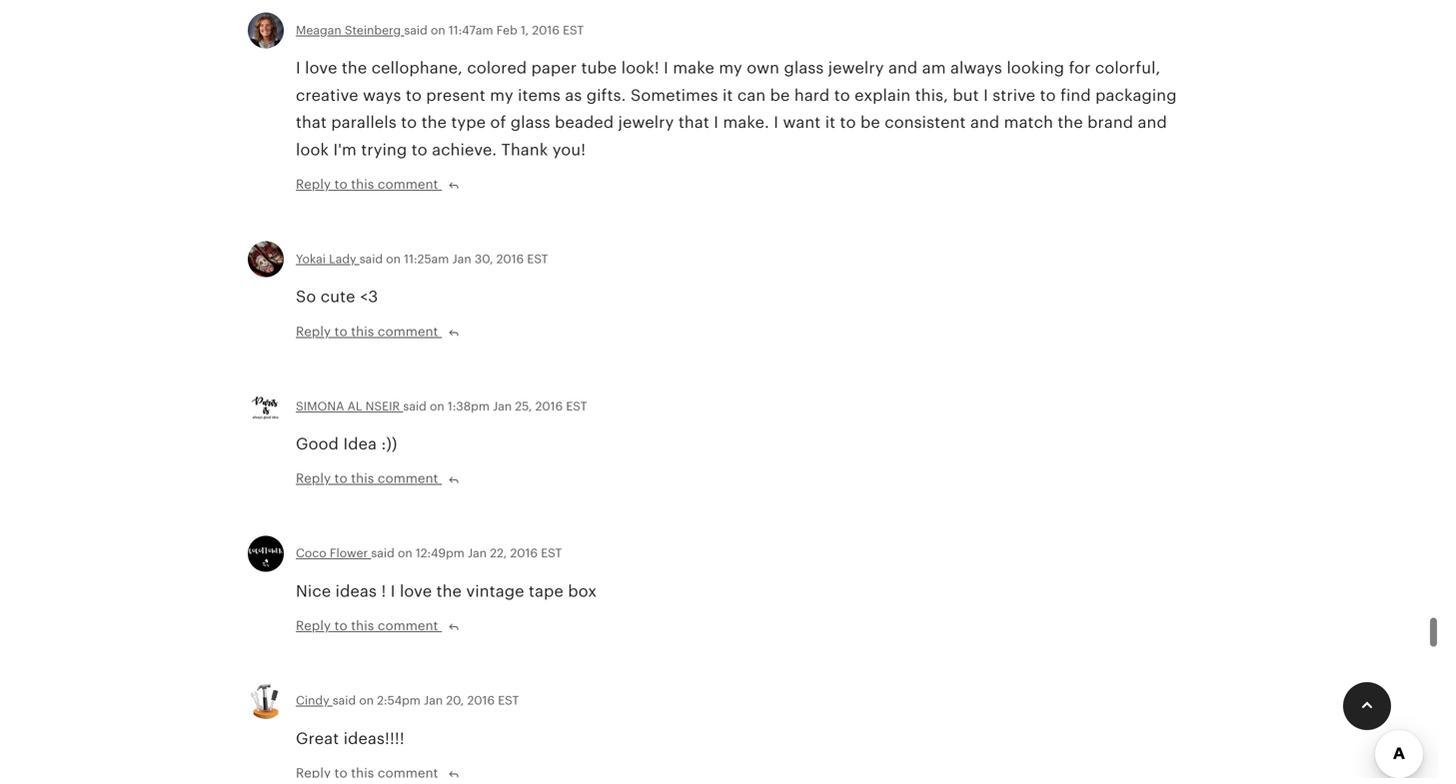 Task type: describe. For each thing, give the bounding box(es) containing it.
want
[[783, 114, 821, 131]]

reply for good idea :))
[[296, 471, 331, 486]]

brand
[[1087, 114, 1133, 131]]

to down ideas
[[334, 619, 347, 634]]

30,
[[475, 252, 493, 266]]

simona al nseir link
[[296, 400, 403, 413]]

reply to this comment link for !
[[296, 617, 460, 635]]

cellophane,
[[371, 59, 463, 77]]

packaging
[[1095, 86, 1177, 104]]

on left 1:38pm
[[430, 400, 444, 413]]

meagan steinberg said on 11:47am feb 1, 2016 est
[[296, 23, 584, 37]]

make.
[[723, 114, 769, 131]]

est right 20,
[[498, 694, 519, 708]]

so
[[296, 288, 316, 306]]

20,
[[446, 694, 464, 708]]

2016 right 20,
[[467, 694, 495, 708]]

type
[[451, 114, 486, 131]]

for
[[1069, 59, 1091, 77]]

said right nseir
[[403, 400, 427, 413]]

12:49pm jan 22, 2016 est link
[[416, 547, 562, 560]]

items
[[518, 86, 561, 104]]

to down cute
[[334, 324, 347, 339]]

as
[[565, 86, 582, 104]]

cindy
[[296, 694, 329, 708]]

simona
[[296, 400, 344, 413]]

paper
[[531, 59, 577, 77]]

coco
[[296, 547, 326, 560]]

creative
[[296, 86, 358, 104]]

said for <3
[[359, 252, 383, 266]]

1 horizontal spatial jewelry
[[828, 59, 884, 77]]

box
[[568, 583, 597, 601]]

achieve.
[[432, 141, 497, 159]]

1 vertical spatial my
[[490, 86, 513, 104]]

beaded
[[555, 114, 614, 131]]

gifts.
[[586, 86, 626, 104]]

jan left 25,
[[493, 400, 512, 413]]

of
[[490, 114, 506, 131]]

22,
[[490, 547, 507, 560]]

said right cindy
[[333, 694, 356, 708]]

tape
[[529, 583, 564, 601]]

colorful,
[[1095, 59, 1161, 77]]

1,
[[521, 23, 529, 37]]

meagan steinberg link
[[296, 23, 404, 37]]

consistent
[[885, 114, 966, 131]]

nseir
[[365, 400, 400, 413]]

comment for :))
[[378, 471, 438, 486]]

cindy said on 2:54pm jan 20, 2016 est
[[296, 694, 519, 708]]

2:54pm
[[377, 694, 421, 708]]

2:54pm jan 20, 2016 est link
[[377, 694, 519, 708]]

1 horizontal spatial it
[[825, 114, 836, 131]]

the down "find"
[[1058, 114, 1083, 131]]

looking
[[1007, 59, 1064, 77]]

1 vertical spatial jewelry
[[618, 114, 674, 131]]

est for i love the cellophane, colored paper tube look! i make my own glass jewelry and am always looking for colorful, creative ways to present my items as gifts.  sometimes it can be hard to explain this, but i strive to find packaging that parallels to the type of glass beaded jewelry that i make.  i want it to be consistent and match the brand and look i'm trying to achieve.  thank you!
[[563, 23, 584, 37]]

yokai lady link
[[296, 252, 359, 266]]

to up trying
[[401, 114, 417, 131]]

0 horizontal spatial be
[[770, 86, 790, 104]]

11:25am
[[404, 252, 449, 266]]

so cute <3
[[296, 288, 378, 306]]

comment for !
[[378, 619, 438, 634]]

hard
[[794, 86, 830, 104]]

find
[[1060, 86, 1091, 104]]

coco flower link
[[296, 547, 371, 560]]

11:25am jan 30, 2016 est link
[[404, 252, 548, 266]]

good
[[296, 435, 339, 453]]

present
[[426, 86, 486, 104]]

to down explain
[[840, 114, 856, 131]]

the left type
[[421, 114, 447, 131]]

look!
[[621, 59, 659, 77]]

great ideas!!!!
[[296, 730, 405, 748]]

1 horizontal spatial love
[[400, 583, 432, 601]]

i left want
[[774, 114, 779, 131]]

lady
[[329, 252, 356, 266]]

i left make.
[[714, 114, 719, 131]]

cindy link
[[296, 694, 333, 708]]

idea
[[343, 435, 377, 453]]

reply to this comment for :))
[[296, 471, 442, 486]]

1 horizontal spatial and
[[970, 114, 1000, 131]]

you!
[[552, 141, 586, 159]]

1:38pm jan 25, 2016 est link
[[448, 400, 587, 413]]

colored
[[467, 59, 527, 77]]

25,
[[515, 400, 532, 413]]

2016 for <3
[[496, 252, 524, 266]]

this for good idea :))
[[351, 471, 374, 486]]

2016 for the
[[532, 23, 560, 37]]

to down cellophane,
[[406, 86, 422, 104]]

tube
[[581, 59, 617, 77]]



Task type: vqa. For each thing, say whether or not it's contained in the screenshot.
the leftmost that
yes



Task type: locate. For each thing, give the bounding box(es) containing it.
2 this from the top
[[351, 324, 374, 339]]

simona al nseir said on 1:38pm jan 25, 2016 est
[[296, 400, 587, 413]]

on left 11:25am
[[386, 252, 401, 266]]

to down i'm
[[334, 177, 347, 192]]

1 vertical spatial it
[[825, 114, 836, 131]]

jan
[[452, 252, 471, 266], [493, 400, 512, 413], [468, 547, 487, 560], [424, 694, 443, 708]]

jan left 20,
[[424, 694, 443, 708]]

this down i'm
[[351, 177, 374, 192]]

on for the
[[431, 23, 445, 37]]

i right look!
[[664, 59, 669, 77]]

that up look
[[296, 114, 327, 131]]

1 reply from the top
[[296, 177, 331, 192]]

cute
[[321, 288, 355, 306]]

2 comment from the top
[[378, 324, 438, 339]]

0 horizontal spatial and
[[888, 59, 918, 77]]

0 horizontal spatial my
[[490, 86, 513, 104]]

1 horizontal spatial be
[[860, 114, 880, 131]]

comment for the
[[378, 177, 438, 192]]

on left 12:49pm
[[398, 547, 412, 560]]

i up creative
[[296, 59, 301, 77]]

can
[[737, 86, 766, 104]]

3 reply from the top
[[296, 471, 331, 486]]

i'm
[[333, 141, 357, 159]]

ways
[[363, 86, 401, 104]]

this for so cute <3
[[351, 324, 374, 339]]

jewelry
[[828, 59, 884, 77], [618, 114, 674, 131]]

est right 30,
[[527, 252, 548, 266]]

reply to this comment link down <3
[[296, 323, 460, 341]]

reply to this comment link for :))
[[296, 470, 460, 488]]

comment down trying
[[378, 177, 438, 192]]

2 reply to this comment from the top
[[296, 324, 442, 339]]

est right 25,
[[566, 400, 587, 413]]

coco flower said on 12:49pm jan 22, 2016 est
[[296, 547, 562, 560]]

flower
[[330, 547, 368, 560]]

jewelry down the sometimes
[[618, 114, 674, 131]]

always
[[950, 59, 1002, 77]]

1 vertical spatial be
[[860, 114, 880, 131]]

this down <3
[[351, 324, 374, 339]]

match
[[1004, 114, 1053, 131]]

my up the of
[[490, 86, 513, 104]]

yokai lady said on 11:25am jan 30, 2016 est
[[296, 252, 548, 266]]

1 reply to this comment from the top
[[296, 177, 442, 192]]

reply to this comment link down :))
[[296, 470, 460, 488]]

reply for so cute <3
[[296, 324, 331, 339]]

and down 'but'
[[970, 114, 1000, 131]]

look
[[296, 141, 329, 159]]

1:38pm
[[448, 400, 490, 413]]

0 horizontal spatial love
[[305, 59, 337, 77]]

1 vertical spatial glass
[[511, 114, 550, 131]]

jan left 30,
[[452, 252, 471, 266]]

on
[[431, 23, 445, 37], [386, 252, 401, 266], [430, 400, 444, 413], [398, 547, 412, 560], [359, 694, 374, 708]]

and
[[888, 59, 918, 77], [970, 114, 1000, 131], [1138, 114, 1167, 131]]

reply to this comment
[[296, 177, 442, 192], [296, 324, 442, 339], [296, 471, 442, 486], [296, 619, 442, 634]]

my
[[719, 59, 742, 77], [490, 86, 513, 104]]

yokai
[[296, 252, 326, 266]]

est for nice ideas ! i love the vintage tape box
[[541, 547, 562, 560]]

<3
[[360, 288, 378, 306]]

this for i love the cellophane, colored paper tube look! i make my own glass jewelry and am always looking for colorful, creative ways to present my items as gifts.  sometimes it can be hard to explain this, but i strive to find packaging that parallels to the type of glass beaded jewelry that i make.  i want it to be consistent and match the brand and look i'm trying to achieve.  thank you!
[[351, 177, 374, 192]]

to down good idea :))
[[334, 471, 347, 486]]

this
[[351, 177, 374, 192], [351, 324, 374, 339], [351, 471, 374, 486], [351, 619, 374, 634]]

11:47am
[[449, 23, 493, 37]]

2016 for !
[[510, 547, 538, 560]]

reply to this comment for !
[[296, 619, 442, 634]]

1 horizontal spatial that
[[678, 114, 709, 131]]

nice
[[296, 583, 331, 601]]

reply for i love the cellophane, colored paper tube look! i make my own glass jewelry and am always looking for colorful, creative ways to present my items as gifts.  sometimes it can be hard to explain this, but i strive to find packaging that parallels to the type of glass beaded jewelry that i make.  i want it to be consistent and match the brand and look i'm trying to achieve.  thank you!
[[296, 177, 331, 192]]

on left 11:47am
[[431, 23, 445, 37]]

be right can
[[770, 86, 790, 104]]

the down 12:49pm
[[436, 583, 462, 601]]

the down meagan steinberg link
[[342, 59, 367, 77]]

but
[[953, 86, 979, 104]]

own
[[747, 59, 780, 77]]

the
[[342, 59, 367, 77], [421, 114, 447, 131], [1058, 114, 1083, 131], [436, 583, 462, 601]]

love inside i love the cellophane, colored paper tube look! i make my own glass jewelry and am always looking for colorful, creative ways to present my items as gifts.  sometimes it can be hard to explain this, but i strive to find packaging that parallels to the type of glass beaded jewelry that i make.  i want it to be consistent and match the brand and look i'm trying to achieve.  thank you!
[[305, 59, 337, 77]]

and down packaging
[[1138, 114, 1167, 131]]

2016 right 25,
[[535, 400, 563, 413]]

it right want
[[825, 114, 836, 131]]

1 horizontal spatial my
[[719, 59, 742, 77]]

al
[[347, 400, 362, 413]]

reply to this comment down ideas
[[296, 619, 442, 634]]

reply to this comment link down !
[[296, 617, 460, 635]]

0 vertical spatial be
[[770, 86, 790, 104]]

2 reply from the top
[[296, 324, 331, 339]]

0 horizontal spatial jewelry
[[618, 114, 674, 131]]

reply to this comment link down trying
[[296, 175, 460, 194]]

glass up thank
[[511, 114, 550, 131]]

reply down look
[[296, 177, 331, 192]]

glass up hard
[[784, 59, 824, 77]]

that
[[296, 114, 327, 131], [678, 114, 709, 131]]

love up creative
[[305, 59, 337, 77]]

est up paper
[[563, 23, 584, 37]]

steinberg
[[345, 23, 401, 37]]

this down idea
[[351, 471, 374, 486]]

2 horizontal spatial and
[[1138, 114, 1167, 131]]

est up the tape
[[541, 547, 562, 560]]

reply down nice
[[296, 619, 331, 634]]

11:47am feb 1, 2016 est link
[[449, 23, 584, 37]]

reply to this comment for <3
[[296, 324, 442, 339]]

i
[[296, 59, 301, 77], [664, 59, 669, 77], [983, 86, 988, 104], [714, 114, 719, 131], [774, 114, 779, 131], [391, 583, 395, 601]]

reply to this comment down idea
[[296, 471, 442, 486]]

3 this from the top
[[351, 471, 374, 486]]

said
[[404, 23, 427, 37], [359, 252, 383, 266], [403, 400, 427, 413], [371, 547, 395, 560], [333, 694, 356, 708]]

said for the
[[404, 23, 427, 37]]

thank
[[501, 141, 548, 159]]

2 reply to this comment link from the top
[[296, 323, 460, 341]]

on for <3
[[386, 252, 401, 266]]

said for !
[[371, 547, 395, 560]]

it left can
[[723, 86, 733, 104]]

0 vertical spatial love
[[305, 59, 337, 77]]

2016 right 1,
[[532, 23, 560, 37]]

comment down !
[[378, 619, 438, 634]]

make
[[673, 59, 715, 77]]

comment down <3
[[378, 324, 438, 339]]

reply to this comment link for the
[[296, 175, 460, 194]]

0 horizontal spatial that
[[296, 114, 327, 131]]

reply to this comment down trying
[[296, 177, 442, 192]]

reply to this comment for the
[[296, 177, 442, 192]]

reply to this comment link
[[296, 175, 460, 194], [296, 323, 460, 341], [296, 470, 460, 488], [296, 617, 460, 635]]

strive
[[993, 86, 1036, 104]]

est
[[563, 23, 584, 37], [527, 252, 548, 266], [566, 400, 587, 413], [541, 547, 562, 560], [498, 694, 519, 708]]

1 horizontal spatial glass
[[784, 59, 824, 77]]

12:49pm
[[416, 547, 464, 560]]

0 vertical spatial my
[[719, 59, 742, 77]]

parallels
[[331, 114, 397, 131]]

reply down good
[[296, 471, 331, 486]]

comment
[[378, 177, 438, 192], [378, 324, 438, 339], [378, 471, 438, 486], [378, 619, 438, 634]]

my left own
[[719, 59, 742, 77]]

!
[[381, 583, 386, 601]]

explain
[[855, 86, 911, 104]]

4 reply to this comment link from the top
[[296, 617, 460, 635]]

that down the sometimes
[[678, 114, 709, 131]]

reply to this comment down <3
[[296, 324, 442, 339]]

0 horizontal spatial it
[[723, 86, 733, 104]]

sometimes
[[631, 86, 718, 104]]

2016 right the 22,
[[510, 547, 538, 560]]

comment down :))
[[378, 471, 438, 486]]

good idea :))
[[296, 435, 397, 453]]

2016 right 30,
[[496, 252, 524, 266]]

4 comment from the top
[[378, 619, 438, 634]]

on left 2:54pm
[[359, 694, 374, 708]]

this for nice ideas ! i love the vintage tape box
[[351, 619, 374, 634]]

be down explain
[[860, 114, 880, 131]]

i right !
[[391, 583, 395, 601]]

jan left the 22,
[[468, 547, 487, 560]]

0 vertical spatial it
[[723, 86, 733, 104]]

said up cellophane,
[[404, 23, 427, 37]]

said right lady
[[359, 252, 383, 266]]

4 this from the top
[[351, 619, 374, 634]]

reply for nice ideas ! i love the vintage tape box
[[296, 619, 331, 634]]

love
[[305, 59, 337, 77], [400, 583, 432, 601]]

i love the cellophane, colored paper tube look! i make my own glass jewelry and am always looking for colorful, creative ways to present my items as gifts.  sometimes it can be hard to explain this, but i strive to find packaging that parallels to the type of glass beaded jewelry that i make.  i want it to be consistent and match the brand and look i'm trying to achieve.  thank you!
[[296, 59, 1177, 159]]

est for so cute <3
[[527, 252, 548, 266]]

3 comment from the top
[[378, 471, 438, 486]]

ideas
[[335, 583, 377, 601]]

reply down so
[[296, 324, 331, 339]]

great
[[296, 730, 339, 748]]

to
[[406, 86, 422, 104], [834, 86, 850, 104], [1040, 86, 1056, 104], [401, 114, 417, 131], [840, 114, 856, 131], [411, 141, 428, 159], [334, 177, 347, 192], [334, 324, 347, 339], [334, 471, 347, 486], [334, 619, 347, 634]]

0 horizontal spatial glass
[[511, 114, 550, 131]]

jewelry up explain
[[828, 59, 884, 77]]

1 reply to this comment link from the top
[[296, 175, 460, 194]]

0 vertical spatial jewelry
[[828, 59, 884, 77]]

and left am
[[888, 59, 918, 77]]

2 that from the left
[[678, 114, 709, 131]]

this down ideas
[[351, 619, 374, 634]]

:))
[[381, 435, 397, 453]]

1 that from the left
[[296, 114, 327, 131]]

3 reply to this comment from the top
[[296, 471, 442, 486]]

this,
[[915, 86, 948, 104]]

on for !
[[398, 547, 412, 560]]

reply
[[296, 177, 331, 192], [296, 324, 331, 339], [296, 471, 331, 486], [296, 619, 331, 634]]

trying
[[361, 141, 407, 159]]

to left "find"
[[1040, 86, 1056, 104]]

3 reply to this comment link from the top
[[296, 470, 460, 488]]

4 reply from the top
[[296, 619, 331, 634]]

1 vertical spatial love
[[400, 583, 432, 601]]

ideas!!!!
[[343, 730, 405, 748]]

vintage
[[466, 583, 524, 601]]

1 this from the top
[[351, 177, 374, 192]]

i right 'but'
[[983, 86, 988, 104]]

1 comment from the top
[[378, 177, 438, 192]]

0 vertical spatial glass
[[784, 59, 824, 77]]

said right flower
[[371, 547, 395, 560]]

am
[[922, 59, 946, 77]]

to right hard
[[834, 86, 850, 104]]

it
[[723, 86, 733, 104], [825, 114, 836, 131]]

be
[[770, 86, 790, 104], [860, 114, 880, 131]]

comment for <3
[[378, 324, 438, 339]]

love right !
[[400, 583, 432, 601]]

to right trying
[[411, 141, 428, 159]]

reply to this comment link for <3
[[296, 323, 460, 341]]

nice ideas ! i love the vintage tape box
[[296, 583, 597, 601]]

4 reply to this comment from the top
[[296, 619, 442, 634]]

meagan
[[296, 23, 341, 37]]

feb
[[496, 23, 517, 37]]



